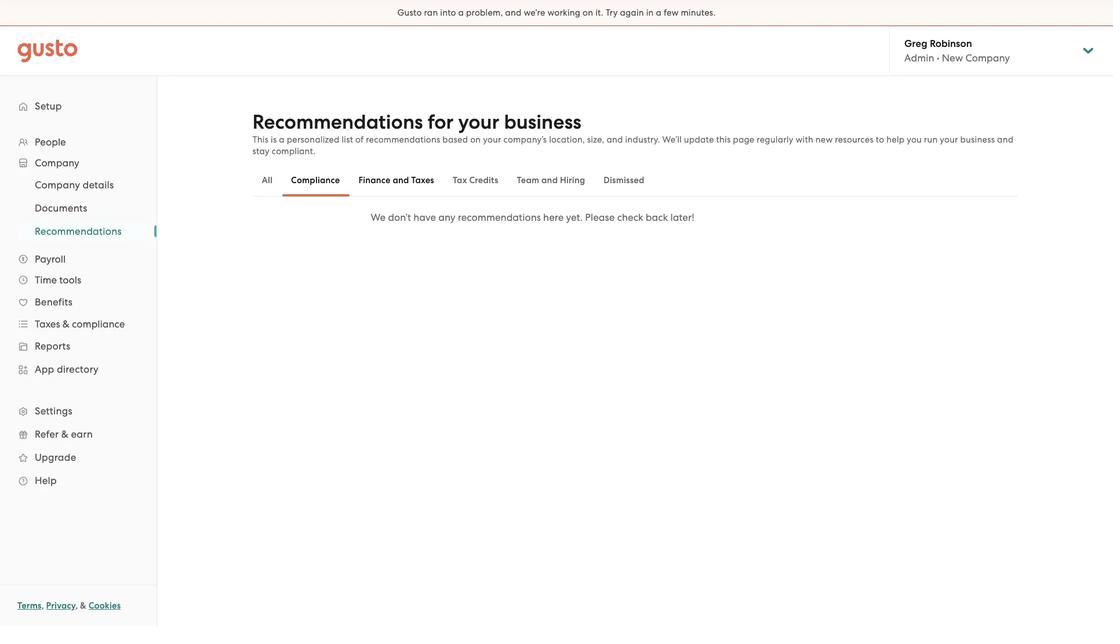 Task type: describe. For each thing, give the bounding box(es) containing it.
privacy link
[[46, 601, 75, 611]]

here
[[543, 212, 564, 223]]

compliance button
[[282, 166, 349, 194]]

company button
[[12, 152, 145, 173]]

cookies
[[89, 601, 121, 611]]

you
[[907, 134, 922, 145]]

ran
[[424, 8, 438, 18]]

list containing company details
[[0, 173, 157, 243]]

& for earn
[[61, 428, 68, 440]]

have
[[413, 212, 436, 223]]

benefits link
[[12, 292, 145, 312]]

few
[[664, 8, 679, 18]]

setup link
[[12, 96, 145, 117]]

gusto
[[397, 8, 422, 18]]

is
[[271, 134, 277, 145]]

cookies button
[[89, 599, 121, 613]]

taxes inside dropdown button
[[35, 318, 60, 330]]

personalized
[[287, 134, 339, 145]]

setup
[[35, 100, 62, 112]]

reports link
[[12, 336, 145, 357]]

new
[[816, 134, 833, 145]]

terms link
[[17, 601, 42, 611]]

size,
[[587, 134, 604, 145]]

2 , from the left
[[75, 601, 78, 611]]

back
[[646, 212, 668, 223]]

1 vertical spatial business
[[960, 134, 995, 145]]

industry.
[[625, 134, 660, 145]]

compliance
[[291, 175, 340, 186]]

list containing people
[[0, 132, 157, 492]]

robinson
[[930, 38, 972, 50]]

settings link
[[12, 401, 145, 421]]

time tools button
[[12, 270, 145, 290]]

help
[[887, 134, 905, 145]]

yet.
[[566, 212, 583, 223]]

app directory link
[[12, 359, 145, 380]]

company for company details
[[35, 179, 80, 191]]

finance and taxes
[[358, 175, 434, 186]]

we're
[[524, 8, 545, 18]]

this
[[716, 134, 731, 145]]

payroll
[[35, 253, 66, 265]]

a inside the recommendations for your business this is a personalized list of recommendations based on your company's location, size, and industry. we'll update this page regularly with new resources to help you run your business and stay compliant.
[[279, 134, 285, 145]]

new
[[942, 52, 963, 64]]

dismissed button
[[594, 166, 654, 194]]

directory
[[57, 363, 99, 375]]

reports
[[35, 340, 70, 352]]

taxes & compliance
[[35, 318, 125, 330]]

privacy
[[46, 601, 75, 611]]

in
[[646, 8, 654, 18]]

company inside greg robinson admin • new company
[[965, 52, 1010, 64]]

on inside the recommendations for your business this is a personalized list of recommendations based on your company's location, size, and industry. we'll update this page regularly with new resources to help you run your business and stay compliant.
[[470, 134, 481, 145]]

2 horizontal spatial a
[[656, 8, 661, 18]]

recommendations inside the recommendations for your business this is a personalized list of recommendations based on your company's location, size, and industry. we'll update this page regularly with new resources to help you run your business and stay compliant.
[[366, 134, 440, 145]]

with
[[796, 134, 813, 145]]

1 horizontal spatial a
[[458, 8, 464, 18]]

team
[[517, 175, 539, 186]]

try
[[606, 8, 618, 18]]

documents link
[[21, 198, 145, 219]]

refer
[[35, 428, 59, 440]]

we
[[371, 212, 386, 223]]

app directory
[[35, 363, 99, 375]]

to
[[876, 134, 884, 145]]

stay
[[252, 146, 270, 157]]

run
[[924, 134, 938, 145]]

check
[[617, 212, 643, 223]]

don't
[[388, 212, 411, 223]]

tax credits
[[453, 175, 498, 186]]

page
[[733, 134, 755, 145]]

any
[[438, 212, 455, 223]]

greg robinson admin • new company
[[904, 38, 1010, 64]]

upgrade
[[35, 452, 76, 463]]

•
[[937, 52, 940, 64]]

terms
[[17, 601, 42, 611]]

company for company
[[35, 157, 79, 169]]

documents
[[35, 202, 87, 214]]

dismissed
[[604, 175, 644, 186]]

app
[[35, 363, 54, 375]]

based
[[443, 134, 468, 145]]



Task type: vqa. For each thing, say whether or not it's contained in the screenshot.
Robinson
yes



Task type: locate. For each thing, give the bounding box(es) containing it.
admin
[[904, 52, 934, 64]]

again
[[620, 8, 644, 18]]

business
[[504, 110, 581, 134], [960, 134, 995, 145]]

1 horizontal spatial on
[[583, 8, 593, 18]]

1 vertical spatial on
[[470, 134, 481, 145]]

0 vertical spatial business
[[504, 110, 581, 134]]

for
[[428, 110, 454, 134]]

recommendations up finance and taxes
[[366, 134, 440, 145]]

settings
[[35, 405, 72, 417]]

0 vertical spatial on
[[583, 8, 593, 18]]

taxes up reports
[[35, 318, 60, 330]]

recommendations up list
[[252, 110, 423, 134]]

a
[[458, 8, 464, 18], [656, 8, 661, 18], [279, 134, 285, 145]]

& inside dropdown button
[[63, 318, 70, 330]]

recommendations link
[[21, 221, 145, 242]]

on
[[583, 8, 593, 18], [470, 134, 481, 145]]

2 vertical spatial company
[[35, 179, 80, 191]]

1 vertical spatial company
[[35, 157, 79, 169]]

taxes
[[411, 175, 434, 186], [35, 318, 60, 330]]

tools
[[59, 274, 81, 286]]

business up the company's
[[504, 110, 581, 134]]

your right the run
[[940, 134, 958, 145]]

we'll
[[662, 134, 682, 145]]

on left the it.
[[583, 8, 593, 18]]

benefits
[[35, 296, 73, 308]]

on right based
[[470, 134, 481, 145]]

recommendation categories for your business tab list
[[252, 164, 1018, 197]]

company details
[[35, 179, 114, 191]]

1 vertical spatial taxes
[[35, 318, 60, 330]]

gusto navigation element
[[0, 76, 157, 511]]

recommendations down credits
[[458, 212, 541, 223]]

1 horizontal spatial ,
[[75, 601, 78, 611]]

home image
[[17, 39, 78, 62]]

& left earn
[[61, 428, 68, 440]]

earn
[[71, 428, 93, 440]]

your
[[458, 110, 499, 134], [483, 134, 501, 145], [940, 134, 958, 145]]

team and hiring
[[517, 175, 585, 186]]

it.
[[595, 8, 603, 18]]

1 horizontal spatial recommendations
[[458, 212, 541, 223]]

taxes up have
[[411, 175, 434, 186]]

recommendations inside the recommendations for your business this is a personalized list of recommendations based on your company's location, size, and industry. we'll update this page regularly with new resources to help you run your business and stay compliant.
[[252, 110, 423, 134]]

0 horizontal spatial recommendations
[[366, 134, 440, 145]]

recommendations
[[366, 134, 440, 145], [458, 212, 541, 223]]

0 vertical spatial taxes
[[411, 175, 434, 186]]

recommendations for recommendations for your business this is a personalized list of recommendations based on your company's location, size, and industry. we'll update this page regularly with new resources to help you run your business and stay compliant.
[[252, 110, 423, 134]]

terms , privacy , & cookies
[[17, 601, 121, 611]]

help link
[[12, 470, 145, 491]]

1 vertical spatial recommendations
[[458, 212, 541, 223]]

hiring
[[560, 175, 585, 186]]

company down people
[[35, 157, 79, 169]]

0 vertical spatial &
[[63, 318, 70, 330]]

1 vertical spatial recommendations
[[35, 226, 122, 237]]

1 list from the top
[[0, 132, 157, 492]]

we don't have any recommendations here yet. please check back later!
[[371, 212, 694, 223]]

taxes & compliance button
[[12, 314, 145, 334]]

people
[[35, 136, 66, 148]]

0 vertical spatial company
[[965, 52, 1010, 64]]

company
[[965, 52, 1010, 64], [35, 157, 79, 169], [35, 179, 80, 191]]

working
[[547, 8, 580, 18]]

problem,
[[466, 8, 503, 18]]

compliant.
[[272, 146, 316, 157]]

a right in
[[656, 8, 661, 18]]

all
[[262, 175, 273, 186]]

people button
[[12, 132, 145, 152]]

tax credits button
[[443, 166, 508, 194]]

&
[[63, 318, 70, 330], [61, 428, 68, 440], [80, 601, 86, 611]]

recommendations
[[252, 110, 423, 134], [35, 226, 122, 237]]

compliance
[[72, 318, 125, 330]]

refer & earn
[[35, 428, 93, 440]]

0 horizontal spatial business
[[504, 110, 581, 134]]

your left the company's
[[483, 134, 501, 145]]

, left 'cookies'
[[75, 601, 78, 611]]

payroll button
[[12, 249, 145, 270]]

location,
[[549, 134, 585, 145]]

company's
[[503, 134, 547, 145]]

finance and taxes button
[[349, 166, 443, 194]]

tax
[[453, 175, 467, 186]]

upgrade link
[[12, 447, 145, 468]]

all button
[[252, 166, 282, 194]]

this
[[252, 134, 269, 145]]

greg
[[904, 38, 927, 50]]

2 vertical spatial &
[[80, 601, 86, 611]]

later!
[[670, 212, 694, 223]]

into
[[440, 8, 456, 18]]

minutes.
[[681, 8, 716, 18]]

list
[[342, 134, 353, 145]]

help
[[35, 475, 57, 486]]

0 horizontal spatial recommendations
[[35, 226, 122, 237]]

company details link
[[21, 174, 145, 195]]

regularly
[[757, 134, 793, 145]]

of
[[355, 134, 364, 145]]

resources
[[835, 134, 874, 145]]

recommendations for recommendations
[[35, 226, 122, 237]]

recommendations down documents link
[[35, 226, 122, 237]]

gusto ran into a problem, and we're working on it. try again in a few minutes.
[[397, 8, 716, 18]]

and
[[505, 8, 521, 18], [607, 134, 623, 145], [997, 134, 1013, 145], [393, 175, 409, 186], [541, 175, 558, 186]]

company inside "dropdown button"
[[35, 157, 79, 169]]

a right is
[[279, 134, 285, 145]]

0 horizontal spatial ,
[[42, 601, 44, 611]]

& for compliance
[[63, 318, 70, 330]]

recommendations inside list
[[35, 226, 122, 237]]

a right into
[[458, 8, 464, 18]]

2 list from the top
[[0, 173, 157, 243]]

0 vertical spatial recommendations
[[252, 110, 423, 134]]

please
[[585, 212, 615, 223]]

team and hiring button
[[508, 166, 594, 194]]

0 horizontal spatial a
[[279, 134, 285, 145]]

your up based
[[458, 110, 499, 134]]

1 horizontal spatial taxes
[[411, 175, 434, 186]]

list
[[0, 132, 157, 492], [0, 173, 157, 243]]

company right new on the right top
[[965, 52, 1010, 64]]

, left "privacy"
[[42, 601, 44, 611]]

0 horizontal spatial on
[[470, 134, 481, 145]]

& up reports link
[[63, 318, 70, 330]]

1 , from the left
[[42, 601, 44, 611]]

credits
[[469, 175, 498, 186]]

details
[[83, 179, 114, 191]]

0 horizontal spatial taxes
[[35, 318, 60, 330]]

company up documents
[[35, 179, 80, 191]]

business right the run
[[960, 134, 995, 145]]

taxes inside button
[[411, 175, 434, 186]]

1 horizontal spatial recommendations
[[252, 110, 423, 134]]

finance
[[358, 175, 391, 186]]

0 vertical spatial recommendations
[[366, 134, 440, 145]]

1 horizontal spatial business
[[960, 134, 995, 145]]

time
[[35, 274, 57, 286]]

1 vertical spatial &
[[61, 428, 68, 440]]

& left 'cookies'
[[80, 601, 86, 611]]



